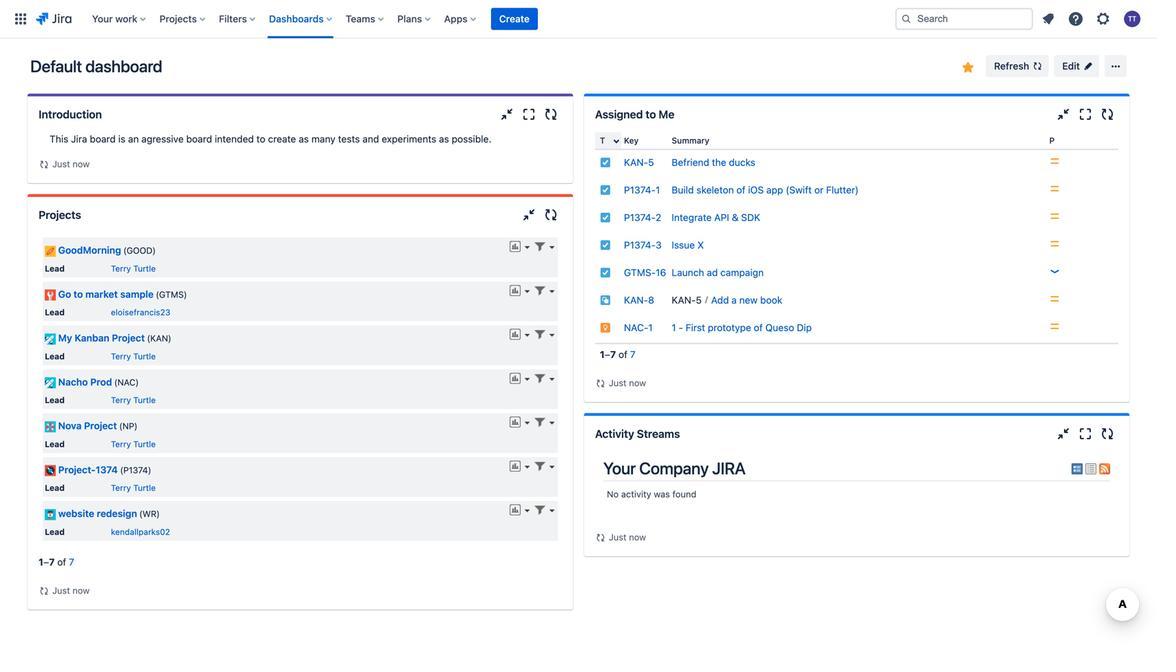 Task type: describe. For each thing, give the bounding box(es) containing it.
terry turtle link for nova project
[[111, 440, 156, 449]]

refresh introduction image
[[543, 106, 560, 123]]

teams
[[346, 13, 376, 24]]

just now for activity streams
[[609, 532, 646, 543]]

idea image
[[600, 323, 611, 334]]

just for assigned to me
[[609, 378, 627, 388]]

intended
[[215, 133, 254, 145]]

2 board from the left
[[186, 133, 212, 145]]

your work button
[[88, 8, 151, 30]]

kan- for the kan-8 link
[[624, 295, 648, 306]]

help image
[[1068, 11, 1085, 27]]

last refreshed image for activity streams
[[595, 533, 606, 544]]

project-
[[58, 464, 96, 476]]

to for assigned to me
[[646, 108, 656, 121]]

5 for the rightmost kan-5 link
[[696, 295, 702, 306]]

build skeleton of ios app (swift or flutter) link
[[672, 184, 859, 196]]

teams button
[[342, 8, 389, 30]]

kan-5 for the rightmost kan-5 link
[[672, 295, 702, 306]]

no activity was found
[[607, 489, 697, 500]]

&
[[732, 212, 739, 223]]

lead for project-1374
[[45, 483, 65, 493]]

assigned
[[595, 108, 643, 121]]

default
[[30, 57, 82, 76]]

ios
[[748, 184, 764, 196]]

(np)
[[119, 421, 138, 431]]

or
[[815, 184, 824, 196]]

appswitcher icon image
[[12, 11, 29, 27]]

build
[[672, 184, 694, 196]]

filters
[[219, 13, 247, 24]]

nova project (np)
[[58, 420, 138, 432]]

nova project link
[[58, 420, 117, 432]]

project-1374 link
[[58, 464, 118, 476]]

terry for prod
[[111, 396, 131, 405]]

website redesign link
[[58, 508, 137, 520]]

and
[[363, 133, 379, 145]]

now for activity streams
[[629, 532, 646, 543]]

plans button
[[393, 8, 436, 30]]

7 link for assigned to me
[[631, 349, 636, 360]]

kan- for the left kan-5 link
[[624, 157, 648, 168]]

your work
[[92, 13, 138, 24]]

(swift
[[786, 184, 812, 196]]

kan-8 link
[[624, 295, 655, 306]]

launch ad campaign link
[[672, 267, 764, 278]]

to inside introduction region
[[257, 133, 266, 145]]

add a new book link
[[712, 295, 783, 306]]

a
[[732, 295, 737, 306]]

refresh
[[995, 60, 1030, 72]]

add
[[712, 295, 729, 306]]

your for your company jira
[[604, 459, 636, 478]]

befriend the ducks link
[[672, 157, 756, 168]]

redesign
[[97, 508, 137, 520]]

gtms-16 link
[[624, 267, 667, 278]]

settings image
[[1096, 11, 1112, 27]]

1 - first prototype of queso dip link
[[672, 322, 812, 334]]

5 for the left kan-5 link
[[648, 157, 654, 168]]

p1374-2
[[624, 212, 662, 223]]

of down nac- on the right of page
[[619, 349, 628, 360]]

an
[[128, 133, 139, 145]]

4 medium image from the top
[[1050, 238, 1061, 249]]

terry turtle link for nacho prod
[[111, 396, 156, 405]]

p1374-1 link
[[624, 184, 660, 196]]

more dashboard actions image
[[1108, 58, 1125, 74]]

the
[[712, 157, 727, 168]]

minimize introduction image
[[499, 106, 515, 123]]

kendallparks02
[[111, 527, 170, 537]]

task image for p1374-3
[[600, 240, 611, 251]]

project-1374 (p1374)
[[58, 464, 151, 476]]

just for projects
[[52, 586, 70, 596]]

work
[[115, 13, 138, 24]]

jira
[[713, 459, 746, 478]]

default dashboard
[[30, 57, 162, 76]]

kan-5 for the left kan-5 link
[[624, 157, 654, 168]]

many
[[312, 133, 336, 145]]

just now for introduction
[[52, 159, 90, 169]]

turtle for goodmorning
[[133, 264, 156, 273]]

activity streams
[[595, 428, 680, 441]]

create button
[[491, 8, 538, 30]]

edit link
[[1055, 55, 1100, 77]]

create
[[500, 13, 530, 24]]

gtms-16 launch ad campaign
[[624, 267, 764, 278]]

introduction
[[39, 108, 102, 121]]

just for introduction
[[52, 159, 70, 169]]

(nac)
[[114, 377, 139, 387]]

activity streams region
[[595, 452, 1119, 546]]

task image for p1374-1
[[600, 185, 611, 196]]

terry for project
[[111, 440, 131, 449]]

experiments
[[382, 133, 437, 145]]

goodmorning link
[[58, 245, 121, 256]]

p1374-1
[[624, 184, 660, 196]]

nac-
[[624, 322, 649, 334]]

t
[[600, 136, 606, 145]]

turtle for nacho prod
[[133, 396, 156, 405]]

jira
[[71, 133, 87, 145]]

1 - first prototype of queso dip
[[672, 322, 812, 334]]

app
[[767, 184, 784, 196]]

(good)
[[123, 246, 156, 256]]

terry turtle link for my kanban project
[[111, 352, 156, 361]]

my
[[58, 333, 72, 344]]

build skeleton of ios app (swift or flutter)
[[672, 184, 859, 196]]

just for activity streams
[[609, 532, 627, 543]]

minimize projects image
[[521, 207, 537, 223]]

terry turtle for project-1374
[[111, 483, 156, 493]]

0 vertical spatial project
[[112, 333, 145, 344]]

1374
[[96, 464, 118, 476]]

turtle for project-1374
[[133, 483, 156, 493]]

dip
[[797, 322, 812, 334]]

p1374- for 2
[[624, 212, 656, 223]]

befriend
[[672, 157, 710, 168]]

terry turtle for goodmorning
[[111, 264, 156, 273]]

star default dashboard image
[[960, 59, 977, 76]]

ad
[[707, 267, 718, 278]]

dashboards button
[[265, 8, 338, 30]]

p
[[1050, 136, 1055, 145]]

goodmorning
[[58, 245, 121, 256]]

7 link for projects
[[69, 557, 74, 568]]

terry for 1374
[[111, 483, 131, 493]]

now for introduction
[[73, 159, 90, 169]]

(wr)
[[139, 509, 160, 519]]

– for assigned to me
[[605, 349, 611, 360]]

lead for nacho prod
[[45, 396, 65, 405]]

of left queso
[[754, 322, 763, 334]]

your company jira
[[604, 459, 746, 478]]

projects button
[[155, 8, 211, 30]]

turtle for nova project
[[133, 440, 156, 449]]

just now for assigned to me
[[609, 378, 646, 388]]

terry for kanban
[[111, 352, 131, 361]]



Task type: vqa. For each thing, say whether or not it's contained in the screenshot.


Task type: locate. For each thing, give the bounding box(es) containing it.
1 – 7 of 7 for assigned to me
[[600, 349, 636, 360]]

terry turtle down the (good)
[[111, 264, 156, 273]]

kan- for the rightmost kan-5 link
[[672, 295, 696, 306]]

turtle down "(np)"
[[133, 440, 156, 449]]

terry turtle link for project-1374
[[111, 483, 156, 493]]

jira image
[[36, 11, 71, 27], [36, 11, 71, 27]]

your for your work
[[92, 13, 113, 24]]

terry turtle for nacho prod
[[111, 396, 156, 405]]

terry turtle link down (p1374)
[[111, 483, 156, 493]]

1 – 7 of 7 for projects
[[39, 557, 74, 568]]

p1374- up p1374-2
[[624, 184, 656, 196]]

to inside projects region
[[74, 289, 83, 300]]

medium image
[[1050, 321, 1061, 332]]

of inside projects region
[[57, 557, 66, 568]]

primary element
[[8, 0, 885, 38]]

2 horizontal spatial to
[[646, 108, 656, 121]]

ducks
[[729, 157, 756, 168]]

1 horizontal spatial –
[[605, 349, 611, 360]]

2 terry from the top
[[111, 352, 131, 361]]

1 board from the left
[[90, 133, 116, 145]]

terry down (nac)
[[111, 396, 131, 405]]

your up no
[[604, 459, 636, 478]]

turtle down (p1374)
[[133, 483, 156, 493]]

0 vertical spatial 5
[[648, 157, 654, 168]]

eloisefrancis23 link
[[111, 308, 170, 317]]

website redesign (wr)
[[58, 508, 160, 520]]

to
[[646, 108, 656, 121], [257, 133, 266, 145], [74, 289, 83, 300]]

– inside projects region
[[43, 557, 49, 568]]

task image
[[600, 185, 611, 196], [600, 240, 611, 251], [600, 267, 611, 278]]

4 turtle from the top
[[133, 440, 156, 449]]

last refreshed image for introduction
[[39, 159, 50, 170]]

terry turtle link down the (good)
[[111, 264, 156, 273]]

maximize introduction image
[[521, 106, 537, 123]]

0 vertical spatial p1374-
[[624, 184, 656, 196]]

assigned to me
[[595, 108, 675, 121]]

(kan)
[[147, 334, 171, 344]]

1 p1374- from the top
[[624, 184, 656, 196]]

now inside activity streams region
[[629, 532, 646, 543]]

5 up p1374-1 link
[[648, 157, 654, 168]]

– for projects
[[43, 557, 49, 568]]

issue x link
[[672, 239, 704, 251]]

0 horizontal spatial kan-5
[[624, 157, 654, 168]]

turtle for my kanban project
[[133, 352, 156, 361]]

0 horizontal spatial as
[[299, 133, 309, 145]]

1 vertical spatial your
[[604, 459, 636, 478]]

lead
[[45, 264, 65, 273], [45, 308, 65, 317], [45, 352, 65, 361], [45, 396, 65, 405], [45, 440, 65, 449], [45, 483, 65, 493], [45, 527, 65, 537]]

1 – 7 of 7 inside assigned to me region
[[600, 349, 636, 360]]

Search field
[[896, 8, 1034, 30]]

tests
[[338, 133, 360, 145]]

go to market sample link
[[58, 289, 154, 300]]

kan-5 down "launch"
[[672, 295, 702, 306]]

kan-8
[[624, 295, 655, 306]]

to left create on the top of page
[[257, 133, 266, 145]]

your inside activity streams region
[[604, 459, 636, 478]]

project
[[112, 333, 145, 344], [84, 420, 117, 432]]

1 horizontal spatial kan-5 link
[[672, 295, 709, 306]]

1 horizontal spatial 5
[[696, 295, 702, 306]]

last refreshed image
[[39, 159, 50, 170], [595, 533, 606, 544], [39, 586, 50, 597]]

is
[[118, 133, 126, 145]]

just inside activity streams region
[[609, 532, 627, 543]]

1 horizontal spatial to
[[257, 133, 266, 145]]

kan-5 link down "launch"
[[672, 295, 709, 306]]

terry turtle link down my kanban project (kan) at the left bottom
[[111, 352, 156, 361]]

now for assigned to me
[[629, 378, 646, 388]]

refresh assigned to me image
[[1100, 106, 1116, 123]]

1 task image from the top
[[600, 185, 611, 196]]

0 vertical spatial your
[[92, 13, 113, 24]]

1 vertical spatial last refreshed image
[[595, 533, 606, 544]]

task image for p1374-2
[[600, 212, 611, 223]]

p1374- for 1
[[624, 184, 656, 196]]

kanban
[[75, 333, 109, 344]]

projects
[[160, 13, 197, 24], [39, 208, 81, 222]]

– inside assigned to me region
[[605, 349, 611, 360]]

3 lead from the top
[[45, 352, 65, 361]]

3 turtle from the top
[[133, 396, 156, 405]]

0 vertical spatial kan-5
[[624, 157, 654, 168]]

0 horizontal spatial to
[[74, 289, 83, 300]]

to left me
[[646, 108, 656, 121]]

1 vertical spatial task image
[[600, 240, 611, 251]]

as left many
[[299, 133, 309, 145]]

this
[[50, 133, 68, 145]]

lead for my kanban project
[[45, 352, 65, 361]]

me
[[659, 108, 675, 121]]

this jira board is an agressive board intended to create as many tests and experiments as possible.
[[50, 133, 492, 145]]

1 task image from the top
[[600, 157, 611, 168]]

terry down "(np)"
[[111, 440, 131, 449]]

0 vertical spatial task image
[[600, 157, 611, 168]]

medium image
[[1050, 156, 1061, 167], [1050, 183, 1061, 194], [1050, 211, 1061, 222], [1050, 238, 1061, 249], [1050, 294, 1061, 305]]

1 as from the left
[[299, 133, 309, 145]]

low image
[[1050, 266, 1061, 277]]

maximize assigned to me image
[[1078, 106, 1094, 123]]

key
[[624, 136, 639, 145]]

1 medium image from the top
[[1050, 156, 1061, 167]]

terry turtle link for goodmorning
[[111, 264, 156, 273]]

3
[[656, 239, 662, 251]]

p1374- for 3
[[624, 239, 656, 251]]

company
[[640, 459, 709, 478]]

assigned to me region
[[595, 132, 1119, 391]]

terry turtle link down "(np)"
[[111, 440, 156, 449]]

refresh button
[[986, 55, 1049, 77]]

1 vertical spatial 5
[[696, 295, 702, 306]]

2 vertical spatial p1374-
[[624, 239, 656, 251]]

1 vertical spatial kan-5 link
[[672, 295, 709, 306]]

3 terry turtle link from the top
[[111, 396, 156, 405]]

found
[[673, 489, 697, 500]]

3 task image from the top
[[600, 267, 611, 278]]

just now inside projects region
[[52, 586, 90, 596]]

0 vertical spatial 7 link
[[631, 349, 636, 360]]

projects region
[[39, 233, 562, 599]]

task image
[[600, 157, 611, 168], [600, 212, 611, 223]]

no
[[607, 489, 619, 500]]

apps
[[444, 13, 468, 24]]

0 vertical spatial to
[[646, 108, 656, 121]]

subtask image
[[600, 295, 611, 306]]

2 vertical spatial last refreshed image
[[39, 586, 50, 597]]

last refreshed image for projects
[[39, 586, 50, 597]]

0 horizontal spatial 5
[[648, 157, 654, 168]]

of down website
[[57, 557, 66, 568]]

banner containing your work
[[0, 0, 1158, 39]]

p1374- up gtms-
[[624, 239, 656, 251]]

go
[[58, 289, 71, 300]]

4 lead from the top
[[45, 396, 65, 405]]

apps button
[[440, 8, 482, 30]]

task image left p1374-1 link
[[600, 185, 611, 196]]

your
[[92, 13, 113, 24], [604, 459, 636, 478]]

task image down t
[[600, 157, 611, 168]]

8
[[648, 295, 655, 306]]

integrate api & sdk
[[672, 212, 761, 223]]

projects inside popup button
[[160, 13, 197, 24]]

last refreshed image
[[595, 378, 606, 389]]

befriend the ducks
[[672, 157, 756, 168]]

terry turtle down my kanban project (kan) at the left bottom
[[111, 352, 156, 361]]

5 left add
[[696, 295, 702, 306]]

of left ios
[[737, 184, 746, 196]]

0 horizontal spatial kan-5 link
[[624, 157, 654, 168]]

1 horizontal spatial as
[[439, 133, 449, 145]]

7 lead from the top
[[45, 527, 65, 537]]

last refreshed image inside projects region
[[39, 586, 50, 597]]

medium image for &
[[1050, 211, 1061, 222]]

task image left the p1374-3
[[600, 240, 611, 251]]

notifications image
[[1041, 11, 1057, 27]]

task image up subtask icon
[[600, 267, 611, 278]]

7 link down website
[[69, 557, 74, 568]]

4 terry turtle from the top
[[111, 440, 156, 449]]

0 vertical spatial kan-5 link
[[624, 157, 654, 168]]

terry turtle down (nac)
[[111, 396, 156, 405]]

4 terry turtle link from the top
[[111, 440, 156, 449]]

1 – 7 of 7 inside projects region
[[39, 557, 74, 568]]

2 terry turtle link from the top
[[111, 352, 156, 361]]

terry turtle for nova project
[[111, 440, 156, 449]]

issue
[[672, 239, 695, 251]]

medium image for of
[[1050, 183, 1061, 194]]

1 horizontal spatial projects
[[160, 13, 197, 24]]

project left "(np)"
[[84, 420, 117, 432]]

projects up goodmorning link
[[39, 208, 81, 222]]

just now
[[52, 159, 90, 169], [609, 378, 646, 388], [609, 532, 646, 543], [52, 586, 90, 596]]

2 turtle from the top
[[133, 352, 156, 361]]

just now inside assigned to me region
[[609, 378, 646, 388]]

lead up 'go'
[[45, 264, 65, 273]]

projects right the work
[[160, 13, 197, 24]]

banner
[[0, 0, 1158, 39]]

0 vertical spatial 1 – 7 of 7
[[600, 349, 636, 360]]

4 terry from the top
[[111, 440, 131, 449]]

maximize activity streams image
[[1078, 426, 1094, 442]]

lead down nacho
[[45, 396, 65, 405]]

create
[[268, 133, 296, 145]]

sdk
[[742, 212, 761, 223]]

goodmorning (good)
[[58, 245, 156, 256]]

1 vertical spatial kan-5
[[672, 295, 702, 306]]

lead down nova
[[45, 440, 65, 449]]

kan-5 down the key
[[624, 157, 654, 168]]

terry down goodmorning (good)
[[111, 264, 131, 273]]

edit
[[1063, 60, 1081, 72]]

possible.
[[452, 133, 492, 145]]

1 vertical spatial 1 – 7 of 7
[[39, 557, 74, 568]]

lead for website redesign
[[45, 527, 65, 537]]

search image
[[901, 13, 912, 24]]

3 terry from the top
[[111, 396, 131, 405]]

your inside popup button
[[92, 13, 113, 24]]

2 terry turtle from the top
[[111, 352, 156, 361]]

filters button
[[215, 8, 261, 30]]

nac-1 link
[[624, 322, 653, 334]]

now for projects
[[73, 586, 90, 596]]

was
[[654, 489, 670, 500]]

terry turtle down (p1374)
[[111, 483, 156, 493]]

terry for (good)
[[111, 264, 131, 273]]

2 task image from the top
[[600, 240, 611, 251]]

1 terry turtle from the top
[[111, 264, 156, 273]]

7 link
[[631, 349, 636, 360], [69, 557, 74, 568]]

board left intended
[[186, 133, 212, 145]]

1 horizontal spatial kan-5
[[672, 295, 702, 306]]

0 horizontal spatial projects
[[39, 208, 81, 222]]

5 lead from the top
[[45, 440, 65, 449]]

0 vertical spatial last refreshed image
[[39, 159, 50, 170]]

refresh projects image
[[543, 207, 560, 223]]

refresh activity streams image
[[1100, 426, 1116, 442]]

task image left p1374-2 link
[[600, 212, 611, 223]]

0 vertical spatial task image
[[600, 185, 611, 196]]

add a new book
[[712, 295, 783, 306]]

turtle down (kan)
[[133, 352, 156, 361]]

my kanban project link
[[58, 333, 145, 344]]

1 – 7 of 7 down website
[[39, 557, 74, 568]]

lead down 'go'
[[45, 308, 65, 317]]

0 horizontal spatial your
[[92, 13, 113, 24]]

my kanban project (kan)
[[58, 333, 171, 344]]

0 vertical spatial projects
[[160, 13, 197, 24]]

medium image for ducks
[[1050, 156, 1061, 167]]

just
[[52, 159, 70, 169], [609, 378, 627, 388], [609, 532, 627, 543], [52, 586, 70, 596]]

just now inside activity streams region
[[609, 532, 646, 543]]

2 vertical spatial task image
[[600, 267, 611, 278]]

minimize activity streams image
[[1056, 426, 1072, 442]]

nacho
[[58, 376, 88, 388]]

16
[[656, 267, 667, 278]]

5
[[648, 157, 654, 168], [696, 295, 702, 306]]

minimize assigned to me image
[[1056, 106, 1072, 123]]

1 horizontal spatial your
[[604, 459, 636, 478]]

1 horizontal spatial board
[[186, 133, 212, 145]]

turtle down (nac)
[[133, 396, 156, 405]]

last refreshed image inside activity streams region
[[595, 533, 606, 544]]

3 p1374- from the top
[[624, 239, 656, 251]]

p1374-3
[[624, 239, 662, 251]]

kan- up nac- on the right of page
[[624, 295, 648, 306]]

2 medium image from the top
[[1050, 183, 1061, 194]]

lead for go to market sample
[[45, 308, 65, 317]]

now inside projects region
[[73, 586, 90, 596]]

activity
[[595, 428, 635, 441]]

just inside introduction region
[[52, 159, 70, 169]]

1 vertical spatial p1374-
[[624, 212, 656, 223]]

1 inside projects region
[[39, 557, 43, 568]]

1 turtle from the top
[[133, 264, 156, 273]]

1 vertical spatial project
[[84, 420, 117, 432]]

1 horizontal spatial 7 link
[[631, 349, 636, 360]]

1 – 7 of 7
[[600, 349, 636, 360], [39, 557, 74, 568]]

turtle
[[133, 264, 156, 273], [133, 352, 156, 361], [133, 396, 156, 405], [133, 440, 156, 449], [133, 483, 156, 493]]

api
[[715, 212, 730, 223]]

just now for projects
[[52, 586, 90, 596]]

as
[[299, 133, 309, 145], [439, 133, 449, 145]]

7 link down nac- on the right of page
[[631, 349, 636, 360]]

kan- up -
[[672, 295, 696, 306]]

lead down 'project-'
[[45, 483, 65, 493]]

2
[[656, 212, 662, 223]]

lead for goodmorning
[[45, 264, 65, 273]]

1 vertical spatial –
[[43, 557, 49, 568]]

–
[[605, 349, 611, 360], [43, 557, 49, 568]]

terry turtle link down (nac)
[[111, 396, 156, 405]]

5 turtle from the top
[[133, 483, 156, 493]]

1 vertical spatial task image
[[600, 212, 611, 223]]

0 vertical spatial –
[[605, 349, 611, 360]]

your left the work
[[92, 13, 113, 24]]

1 lead from the top
[[45, 264, 65, 273]]

1 – 7 of 7 down idea image
[[600, 349, 636, 360]]

5 terry turtle link from the top
[[111, 483, 156, 493]]

now inside introduction region
[[73, 159, 90, 169]]

streams
[[637, 428, 680, 441]]

last refreshed image inside introduction region
[[39, 159, 50, 170]]

to right 'go'
[[74, 289, 83, 300]]

5 terry turtle from the top
[[111, 483, 156, 493]]

3 medium image from the top
[[1050, 211, 1061, 222]]

your profile and settings image
[[1125, 11, 1141, 27]]

lead for nova project
[[45, 440, 65, 449]]

2 p1374- from the top
[[624, 212, 656, 223]]

nova
[[58, 420, 82, 432]]

2 as from the left
[[439, 133, 449, 145]]

2 vertical spatial to
[[74, 289, 83, 300]]

introduction region
[[39, 132, 562, 172]]

7
[[611, 349, 616, 360], [631, 349, 636, 360], [49, 557, 55, 568], [69, 557, 74, 568]]

just now inside introduction region
[[52, 159, 90, 169]]

lead down my
[[45, 352, 65, 361]]

book
[[761, 295, 783, 306]]

new
[[740, 295, 758, 306]]

issue x
[[672, 239, 704, 251]]

just inside projects region
[[52, 586, 70, 596]]

task image for kan-5
[[600, 157, 611, 168]]

kan-5 link down the key
[[624, 157, 654, 168]]

5 medium image from the top
[[1050, 294, 1061, 305]]

1 vertical spatial 7 link
[[69, 557, 74, 568]]

1 terry from the top
[[111, 264, 131, 273]]

6 lead from the top
[[45, 483, 65, 493]]

5 terry from the top
[[111, 483, 131, 493]]

turtle down the (good)
[[133, 264, 156, 273]]

campaign
[[721, 267, 764, 278]]

as left possible.
[[439, 133, 449, 145]]

activity
[[621, 489, 652, 500]]

dashboard
[[85, 57, 162, 76]]

terry down my kanban project (kan) at the left bottom
[[111, 352, 131, 361]]

dashboards
[[269, 13, 324, 24]]

just inside assigned to me region
[[609, 378, 627, 388]]

1 vertical spatial to
[[257, 133, 266, 145]]

now inside assigned to me region
[[629, 378, 646, 388]]

0 horizontal spatial board
[[90, 133, 116, 145]]

flutter)
[[827, 184, 859, 196]]

terry turtle down "(np)"
[[111, 440, 156, 449]]

skeleton
[[697, 184, 734, 196]]

1 horizontal spatial 1 – 7 of 7
[[600, 349, 636, 360]]

to for go to market sample (gtms)
[[74, 289, 83, 300]]

nac-1
[[624, 322, 653, 334]]

prod
[[90, 376, 112, 388]]

terry turtle for my kanban project
[[111, 352, 156, 361]]

3 terry turtle from the top
[[111, 396, 156, 405]]

1 terry turtle link from the top
[[111, 264, 156, 273]]

0 horizontal spatial 7 link
[[69, 557, 74, 568]]

(gtms)
[[156, 290, 187, 300]]

kan- down the key
[[624, 157, 648, 168]]

kan-5 link
[[624, 157, 654, 168], [672, 295, 709, 306]]

1 vertical spatial projects
[[39, 208, 81, 222]]

2 task image from the top
[[600, 212, 611, 223]]

p1374-3 link
[[624, 239, 662, 251]]

kan-
[[624, 157, 648, 168], [624, 295, 648, 306], [672, 295, 696, 306]]

project down eloisefrancis23
[[112, 333, 145, 344]]

p1374- down p1374-1 link
[[624, 212, 656, 223]]

2 lead from the top
[[45, 308, 65, 317]]

board left "is"
[[90, 133, 116, 145]]

0 horizontal spatial 1 – 7 of 7
[[39, 557, 74, 568]]

summary
[[672, 136, 710, 145]]

0 horizontal spatial –
[[43, 557, 49, 568]]

terry down the 1374
[[111, 483, 131, 493]]

lead down website
[[45, 527, 65, 537]]



